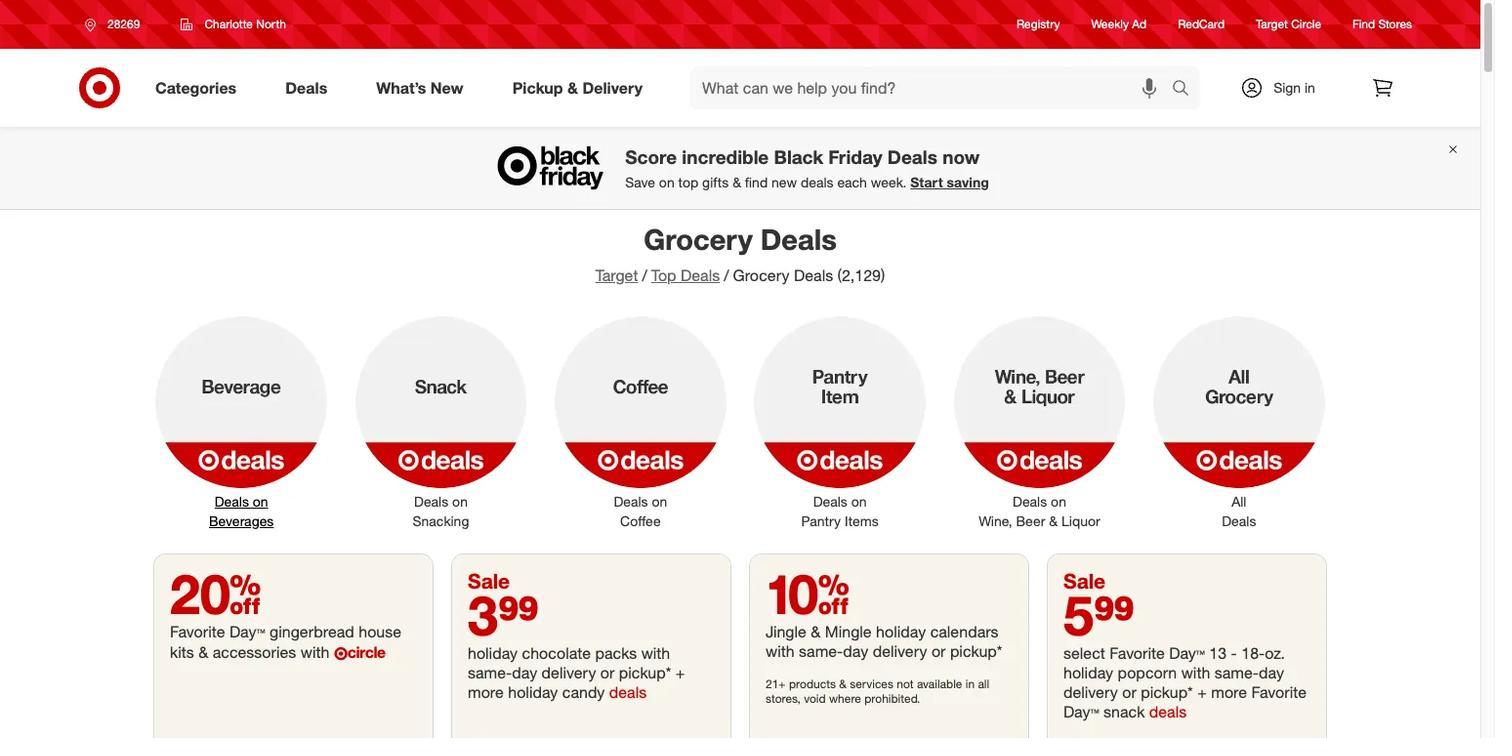 Task type: locate. For each thing, give the bounding box(es) containing it.
same- inside holiday chocolate packs with same-day delivery or pickup* + more holiday candy
[[468, 663, 512, 683]]

on up snacking
[[452, 493, 468, 510]]

day
[[843, 642, 869, 661], [512, 663, 538, 683], [1259, 663, 1285, 683]]

™ left 13
[[1197, 644, 1206, 663]]

prohibited.
[[865, 692, 921, 706]]

same- left the oz.
[[1215, 663, 1259, 683]]

2 more from the left
[[1212, 683, 1248, 702]]

& right beer
[[1050, 513, 1058, 530]]

snacking
[[413, 513, 469, 530]]

& left services
[[840, 677, 847, 692]]

circle
[[348, 643, 386, 662]]

1 horizontal spatial pickup*
[[951, 642, 1003, 661]]

with inside 10 jingle & mingle holiday calendars with same-day delivery or pickup*
[[766, 642, 795, 661]]

deals right snack
[[1150, 702, 1187, 722]]

1 horizontal spatial or
[[932, 642, 946, 661]]

0 horizontal spatial ™
[[257, 622, 265, 642]]

find stores
[[1353, 17, 1413, 32]]

oz.
[[1266, 644, 1286, 663]]

99 for 5 99
[[1094, 582, 1135, 649]]

0 horizontal spatial sale
[[468, 569, 510, 594]]

1 vertical spatial grocery
[[733, 266, 790, 285]]

1 vertical spatial target
[[596, 266, 638, 285]]

1 horizontal spatial sale
[[1064, 569, 1106, 594]]

1 horizontal spatial day
[[1064, 702, 1091, 722]]

favorite up kits
[[170, 622, 225, 642]]

2 horizontal spatial delivery
[[1064, 683, 1119, 702]]

1 horizontal spatial same-
[[799, 642, 844, 661]]

day up the accessories
[[230, 622, 257, 642]]

select favorite
[[1064, 644, 1166, 663]]

0 horizontal spatial same-
[[468, 663, 512, 683]]

1 vertical spatial in
[[966, 677, 975, 692]]

same- up the 'products'
[[799, 642, 844, 661]]

(2,129)
[[838, 266, 886, 285]]

deals on pantry items
[[802, 493, 879, 530]]

deals on snacking
[[413, 493, 469, 530]]

popcorn
[[1118, 663, 1178, 683]]

sign in link
[[1224, 66, 1346, 109]]

on inside 'deals on snacking'
[[452, 493, 468, 510]]

day for favorite
[[230, 622, 257, 642]]

0 vertical spatial day
[[230, 622, 257, 642]]

pickup* for 10
[[951, 642, 1003, 661]]

deals up coffee
[[614, 493, 648, 510]]

deals up beverages
[[215, 493, 249, 510]]

1 vertical spatial day
[[1170, 644, 1197, 663]]

2 99 from the left
[[1094, 582, 1135, 649]]

top deals link
[[651, 266, 720, 285]]

on inside score incredible black friday deals now save on top gifts & find new deals each week. start saving
[[659, 174, 675, 191]]

deals inside deals on coffee
[[614, 493, 648, 510]]

redcard
[[1179, 17, 1225, 32]]

deals down black
[[801, 174, 834, 191]]

deals up the pantry
[[814, 493, 848, 510]]

delivery inside 13 - 18-oz. holiday popcorn with same-day delivery or pickup* + more favorite day
[[1064, 683, 1119, 702]]

pickup* right candy
[[619, 663, 672, 683]]

1 horizontal spatial delivery
[[873, 642, 928, 661]]

deals
[[801, 174, 834, 191], [610, 683, 647, 702], [1150, 702, 1187, 722]]

1 vertical spatial ™
[[1197, 644, 1206, 663]]

™ for select favorite day ™
[[1197, 644, 1206, 663]]

deals
[[286, 78, 328, 97], [888, 146, 938, 168], [761, 222, 837, 257], [681, 266, 720, 285], [794, 266, 834, 285], [215, 493, 249, 510], [414, 493, 449, 510], [614, 493, 648, 510], [814, 493, 848, 510], [1013, 493, 1048, 510], [1223, 513, 1257, 530]]

1 / from the left
[[642, 266, 648, 285]]

or
[[932, 642, 946, 661], [601, 663, 615, 683], [1123, 683, 1137, 702]]

1 sale from the left
[[468, 569, 510, 594]]

0 horizontal spatial 99
[[498, 582, 539, 649]]

what's new
[[376, 78, 464, 97]]

2 vertical spatial day
[[1064, 702, 1091, 722]]

1 horizontal spatial day
[[843, 642, 869, 661]]

& inside score incredible black friday deals now save on top gifts & find new deals each week. start saving
[[733, 174, 742, 191]]

grocery up "top deals" link
[[644, 222, 753, 257]]

wine,
[[979, 513, 1013, 530]]

pickup* inside 13 - 18-oz. holiday popcorn with same-day delivery or pickup* + more favorite day
[[1141, 683, 1194, 702]]

holiday up '™ snack'
[[1064, 663, 1114, 683]]

same- down 3
[[468, 663, 512, 683]]

day inside 10 jingle & mingle holiday calendars with same-day delivery or pickup*
[[843, 642, 869, 661]]

deals down packs
[[610, 683, 647, 702]]

+ right the popcorn
[[1198, 683, 1207, 702]]

on inside deals on wine, beer & liquor
[[1051, 493, 1067, 510]]

holiday left the chocolate
[[468, 644, 518, 663]]

0 horizontal spatial pickup*
[[619, 663, 672, 683]]

/ left the top on the top
[[642, 266, 648, 285]]

1 more from the left
[[468, 683, 504, 702]]

& right kits
[[199, 643, 208, 662]]

day up services
[[843, 642, 869, 661]]

0 horizontal spatial +
[[676, 663, 685, 683]]

pickup* up all
[[951, 642, 1003, 661]]

on inside deals on coffee
[[652, 493, 668, 510]]

0 vertical spatial in
[[1305, 79, 1316, 96]]

on up beverages
[[253, 493, 268, 510]]

target circle
[[1257, 17, 1322, 32]]

incredible
[[682, 146, 769, 168]]

gifts
[[703, 174, 729, 191]]

on
[[659, 174, 675, 191], [253, 493, 268, 510], [452, 493, 468, 510], [652, 493, 668, 510], [852, 493, 867, 510], [1051, 493, 1067, 510]]

products
[[789, 677, 836, 692]]

0 vertical spatial favorite
[[170, 622, 225, 642]]

on up items
[[852, 493, 867, 510]]

1 horizontal spatial /
[[724, 266, 729, 285]]

0 horizontal spatial more
[[468, 683, 504, 702]]

with left -
[[1182, 663, 1211, 683]]

day left 13
[[1170, 644, 1197, 663]]

™ up the accessories
[[257, 622, 265, 642]]

1 99 from the left
[[498, 582, 539, 649]]

sale down liquor
[[1064, 569, 1106, 594]]

north
[[256, 17, 286, 31]]

deals right the top on the top
[[681, 266, 720, 285]]

holiday down the chocolate
[[508, 683, 558, 702]]

void
[[804, 692, 826, 706]]

99 for 3 99
[[498, 582, 539, 649]]

pickup*
[[951, 642, 1003, 661], [619, 663, 672, 683], [1141, 683, 1194, 702]]

more inside 13 - 18-oz. holiday popcorn with same-day delivery or pickup* + more favorite day
[[1212, 683, 1248, 702]]

more down -
[[1212, 683, 1248, 702]]

1 horizontal spatial favorite
[[1252, 683, 1307, 702]]

day inside 13 - 18-oz. holiday popcorn with same-day delivery or pickup* + more favorite day
[[1259, 663, 1285, 683]]

on up liquor
[[1051, 493, 1067, 510]]

black
[[774, 146, 824, 168]]

target left circle
[[1257, 17, 1289, 32]]

2 sale from the left
[[1064, 569, 1106, 594]]

pickup* down "select favorite day ™"
[[1141, 683, 1194, 702]]

pickup* inside 10 jingle & mingle holiday calendars with same-day delivery or pickup*
[[951, 642, 1003, 661]]

jingle
[[766, 622, 807, 642]]

1 vertical spatial favorite
[[1252, 683, 1307, 702]]

0 horizontal spatial delivery
[[542, 663, 596, 683]]

deals down the new
[[761, 222, 837, 257]]

1 horizontal spatial more
[[1212, 683, 1248, 702]]

0 horizontal spatial day
[[230, 622, 257, 642]]

day left snack
[[1064, 702, 1091, 722]]

deals up snacking
[[414, 493, 449, 510]]

favorite
[[170, 622, 225, 642], [1252, 683, 1307, 702]]

items
[[845, 513, 879, 530]]

or right the chocolate
[[601, 663, 615, 683]]

more
[[468, 683, 504, 702], [1212, 683, 1248, 702]]

with right packs
[[642, 644, 671, 663]]

& right jingle
[[811, 622, 821, 642]]

or inside 13 - 18-oz. holiday popcorn with same-day delivery or pickup* + more favorite day
[[1123, 683, 1137, 702]]

deals down north
[[286, 78, 328, 97]]

1 horizontal spatial 99
[[1094, 582, 1135, 649]]

gingerbread house kits & accessories with
[[170, 622, 402, 662]]

21+
[[766, 677, 786, 692]]

0 horizontal spatial deals
[[610, 683, 647, 702]]

in left all
[[966, 677, 975, 692]]

find stores link
[[1353, 16, 1413, 33]]

day right -
[[1259, 663, 1285, 683]]

on inside deals on pantry items
[[852, 493, 867, 510]]

in inside 21+ products & services not available in all stores, void where prohibited.
[[966, 677, 975, 692]]

or down "select favorite day ™"
[[1123, 683, 1137, 702]]

deals up start
[[888, 146, 938, 168]]

3 99
[[468, 582, 539, 649]]

favorite inside 13 - 18-oz. holiday popcorn with same-day delivery or pickup* + more favorite day
[[1252, 683, 1307, 702]]

2 vertical spatial ™
[[1091, 702, 1100, 722]]

2 horizontal spatial same-
[[1215, 663, 1259, 683]]

same- inside 13 - 18-oz. holiday popcorn with same-day delivery or pickup* + more favorite day
[[1215, 663, 1259, 683]]

more down 3
[[468, 683, 504, 702]]

sale down snacking
[[468, 569, 510, 594]]

day for select favorite
[[1170, 644, 1197, 663]]

sign
[[1274, 79, 1302, 96]]

sale
[[468, 569, 510, 594], [1064, 569, 1106, 594]]

redcard link
[[1179, 16, 1225, 33]]

select favorite day ™
[[1064, 644, 1206, 663]]

0 horizontal spatial in
[[966, 677, 975, 692]]

2 horizontal spatial deals
[[1150, 702, 1187, 722]]

target inside 'grocery deals target / top deals / grocery deals (2,129)'
[[596, 266, 638, 285]]

28269
[[107, 17, 140, 31]]

or inside holiday chocolate packs with same-day delivery or pickup* + more holiday candy
[[601, 663, 615, 683]]

deals up beer
[[1013, 493, 1048, 510]]

day down the 3 99
[[512, 663, 538, 683]]

0 horizontal spatial favorite
[[170, 622, 225, 642]]

target circle link
[[1257, 16, 1322, 33]]

beverages
[[209, 513, 274, 530]]

kits
[[170, 643, 194, 662]]

pantry
[[802, 513, 841, 530]]

1 horizontal spatial +
[[1198, 683, 1207, 702]]

day
[[230, 622, 257, 642], [1170, 644, 1197, 663], [1064, 702, 1091, 722]]

5
[[1064, 582, 1094, 649]]

deals inside deals on wine, beer & liquor
[[1013, 493, 1048, 510]]

on left top
[[659, 174, 675, 191]]

same- inside 10 jingle & mingle holiday calendars with same-day delivery or pickup*
[[799, 642, 844, 661]]

score
[[626, 146, 677, 168]]

deals inside score incredible black friday deals now save on top gifts & find new deals each week. start saving
[[801, 174, 834, 191]]

beer
[[1017, 513, 1046, 530]]

favorite down the oz.
[[1252, 683, 1307, 702]]

now
[[943, 146, 980, 168]]

charlotte north
[[205, 17, 286, 31]]

1 horizontal spatial in
[[1305, 79, 1316, 96]]

same- for 10
[[799, 642, 844, 661]]

& inside 21+ products & services not available in all stores, void where prohibited.
[[840, 677, 847, 692]]

or inside 10 jingle & mingle holiday calendars with same-day delivery or pickup*
[[932, 642, 946, 661]]

&
[[568, 78, 578, 97], [733, 174, 742, 191], [1050, 513, 1058, 530], [811, 622, 821, 642], [199, 643, 208, 662], [840, 677, 847, 692]]

2 horizontal spatial day
[[1170, 644, 1197, 663]]

0 horizontal spatial day
[[512, 663, 538, 683]]

in right sign
[[1305, 79, 1316, 96]]

0 horizontal spatial /
[[642, 266, 648, 285]]

2 horizontal spatial day
[[1259, 663, 1285, 683]]

with up 21+
[[766, 642, 795, 661]]

grocery right "top deals" link
[[733, 266, 790, 285]]

target left the top on the top
[[596, 266, 638, 285]]

+ right packs
[[676, 663, 685, 683]]

0 horizontal spatial or
[[601, 663, 615, 683]]

2 horizontal spatial or
[[1123, 683, 1137, 702]]

grocery
[[644, 222, 753, 257], [733, 266, 790, 285]]

on inside deals on beverages
[[253, 493, 268, 510]]

™ snack
[[1091, 702, 1150, 722]]

delivery
[[583, 78, 643, 97]]

0 horizontal spatial target
[[596, 266, 638, 285]]

day for 13
[[1259, 663, 1285, 683]]

stores,
[[766, 692, 801, 706]]

or up available
[[932, 642, 946, 661]]

2 horizontal spatial pickup*
[[1141, 683, 1194, 702]]

0 vertical spatial ™
[[257, 622, 265, 642]]

sign in
[[1274, 79, 1316, 96]]

1 horizontal spatial target
[[1257, 17, 1289, 32]]

with down gingerbread
[[301, 643, 330, 662]]

delivery inside 10 jingle & mingle holiday calendars with same-day delivery or pickup*
[[873, 642, 928, 661]]

™ left snack
[[1091, 702, 1100, 722]]

holiday up not
[[877, 622, 926, 642]]

& left find
[[733, 174, 742, 191]]

1 horizontal spatial deals
[[801, 174, 834, 191]]

deals down all
[[1223, 513, 1257, 530]]

new
[[431, 78, 464, 97]]

20
[[170, 561, 261, 627]]

on up coffee
[[652, 493, 668, 510]]

/ right "top deals" link
[[724, 266, 729, 285]]

2 horizontal spatial ™
[[1197, 644, 1206, 663]]

21+ products & services not available in all stores, void where prohibited.
[[766, 677, 990, 706]]

0 vertical spatial target
[[1257, 17, 1289, 32]]

delivery for 13
[[1064, 683, 1119, 702]]



Task type: describe. For each thing, give the bounding box(es) containing it.
charlotte north button
[[168, 7, 299, 42]]

deals for 5 99
[[1150, 702, 1187, 722]]

deals inside score incredible black friday deals now save on top gifts & find new deals each week. start saving
[[888, 146, 938, 168]]

house
[[359, 622, 402, 642]]

10
[[766, 561, 850, 627]]

holiday chocolate packs with same-day delivery or pickup* + more holiday candy
[[468, 644, 685, 702]]

28269 button
[[72, 7, 161, 42]]

5 99
[[1064, 582, 1135, 649]]

deals on coffee
[[614, 493, 668, 530]]

holiday inside 13 - 18-oz. holiday popcorn with same-day delivery or pickup* + more favorite day
[[1064, 663, 1114, 683]]

find
[[745, 174, 768, 191]]

services
[[850, 677, 894, 692]]

more inside holiday chocolate packs with same-day delivery or pickup* + more holiday candy
[[468, 683, 504, 702]]

delivery for 10
[[873, 642, 928, 661]]

same- for 13
[[1215, 663, 1259, 683]]

pickup* inside holiday chocolate packs with same-day delivery or pickup* + more holiday candy
[[619, 663, 672, 683]]

deals inside deals on beverages
[[215, 493, 249, 510]]

what's
[[376, 78, 426, 97]]

chocolate
[[522, 644, 591, 663]]

on for deals on snacking
[[452, 493, 468, 510]]

pickup* for 13
[[1141, 683, 1194, 702]]

gingerbread
[[270, 622, 355, 642]]

& inside 10 jingle & mingle holiday calendars with same-day delivery or pickup*
[[811, 622, 821, 642]]

-
[[1232, 644, 1238, 663]]

available
[[917, 677, 963, 692]]

pickup
[[513, 78, 563, 97]]

score incredible black friday deals now save on top gifts & find new deals each week. start saving
[[626, 146, 990, 191]]

weekly
[[1092, 17, 1129, 32]]

not
[[897, 677, 914, 692]]

deals inside deals on pantry items
[[814, 493, 848, 510]]

deals link
[[269, 66, 352, 109]]

1 horizontal spatial ™
[[1091, 702, 1100, 722]]

stores
[[1379, 17, 1413, 32]]

candy
[[563, 683, 605, 702]]

™ for favorite day ™
[[257, 622, 265, 642]]

13 - 18-oz. holiday popcorn with same-day delivery or pickup* + more favorite day
[[1064, 644, 1307, 722]]

on for deals on beverages
[[253, 493, 268, 510]]

+ inside 13 - 18-oz. holiday popcorn with same-day delivery or pickup* + more favorite day
[[1198, 683, 1207, 702]]

new
[[772, 174, 797, 191]]

deals on wine, beer & liquor
[[979, 493, 1101, 530]]

or for 10
[[932, 642, 946, 661]]

pickup & delivery link
[[496, 66, 667, 109]]

save
[[626, 174, 656, 191]]

deals for 3 99
[[610, 683, 647, 702]]

circle
[[1292, 17, 1322, 32]]

start
[[911, 174, 944, 191]]

sale for 5
[[1064, 569, 1106, 594]]

deals inside 'deals on snacking'
[[414, 493, 449, 510]]

accessories
[[213, 643, 296, 662]]

What can we help you find? suggestions appear below search field
[[691, 66, 1177, 109]]

10 jingle & mingle holiday calendars with same-day delivery or pickup*
[[766, 561, 1003, 661]]

search
[[1164, 80, 1211, 99]]

with inside gingerbread house kits & accessories with
[[301, 643, 330, 662]]

all
[[978, 677, 990, 692]]

week.
[[871, 174, 907, 191]]

13
[[1210, 644, 1227, 663]]

favorite day ™
[[170, 622, 265, 642]]

snack
[[1104, 702, 1145, 722]]

all deals
[[1223, 493, 1257, 530]]

on for deals on coffee
[[652, 493, 668, 510]]

& inside deals on wine, beer & liquor
[[1050, 513, 1058, 530]]

liquor
[[1062, 513, 1101, 530]]

deals left (2,129) at the right top
[[794, 266, 834, 285]]

search button
[[1164, 66, 1211, 113]]

weekly ad link
[[1092, 16, 1147, 33]]

charlotte
[[205, 17, 253, 31]]

& right the pickup
[[568, 78, 578, 97]]

with inside holiday chocolate packs with same-day delivery or pickup* + more holiday candy
[[642, 644, 671, 663]]

deals on beverages
[[209, 493, 274, 530]]

on for deals on wine, beer & liquor
[[1051, 493, 1067, 510]]

& inside gingerbread house kits & accessories with
[[199, 643, 208, 662]]

or for 13
[[1123, 683, 1137, 702]]

packs
[[595, 644, 637, 663]]

saving
[[947, 174, 990, 191]]

find
[[1353, 17, 1376, 32]]

day inside holiday chocolate packs with same-day delivery or pickup* + more holiday candy
[[512, 663, 538, 683]]

sale for 3
[[468, 569, 510, 594]]

mingle
[[825, 622, 872, 642]]

each
[[838, 174, 868, 191]]

what's new link
[[360, 66, 488, 109]]

holiday inside 10 jingle & mingle holiday calendars with same-day delivery or pickup*
[[877, 622, 926, 642]]

coffee
[[620, 513, 661, 530]]

delivery inside holiday chocolate packs with same-day delivery or pickup* + more holiday candy
[[542, 663, 596, 683]]

2 / from the left
[[724, 266, 729, 285]]

3
[[468, 582, 498, 649]]

ad
[[1133, 17, 1147, 32]]

top
[[679, 174, 699, 191]]

with inside 13 - 18-oz. holiday popcorn with same-day delivery or pickup* + more favorite day
[[1182, 663, 1211, 683]]

pickup & delivery
[[513, 78, 643, 97]]

on for deals on pantry items
[[852, 493, 867, 510]]

weekly ad
[[1092, 17, 1147, 32]]

target link
[[596, 266, 638, 285]]

top
[[651, 266, 677, 285]]

day for 10
[[843, 642, 869, 661]]

0 vertical spatial grocery
[[644, 222, 753, 257]]

grocery deals target / top deals / grocery deals (2,129)
[[596, 222, 886, 285]]

day inside 13 - 18-oz. holiday popcorn with same-day delivery or pickup* + more favorite day
[[1064, 702, 1091, 722]]

where
[[829, 692, 862, 706]]

registry
[[1017, 17, 1061, 32]]

categories
[[155, 78, 237, 97]]

+ inside holiday chocolate packs with same-day delivery or pickup* + more holiday candy
[[676, 663, 685, 683]]

18-
[[1242, 644, 1266, 663]]



Task type: vqa. For each thing, say whether or not it's contained in the screenshot.
the *
no



